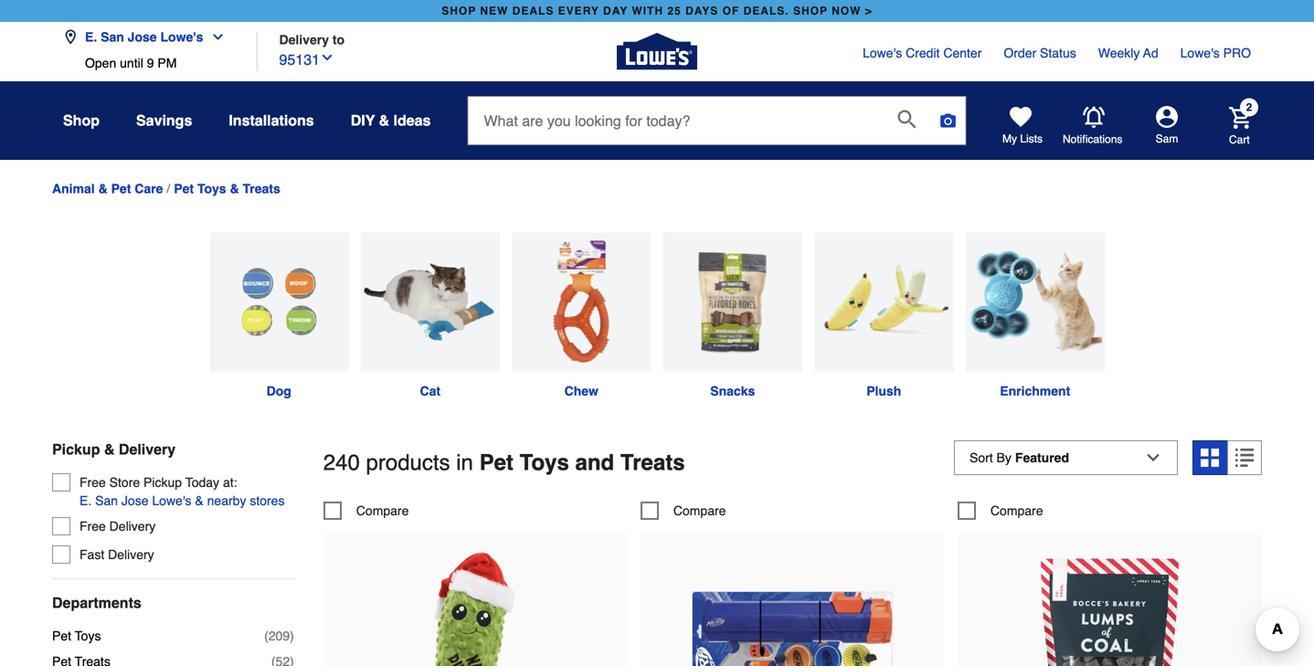 Task type: locate. For each thing, give the bounding box(es) containing it.
& right /
[[230, 181, 239, 196]]

toys down departments
[[75, 629, 101, 643]]

pet toys
[[52, 629, 101, 643]]

e. right location image
[[85, 30, 97, 44]]

petco holiday tails a pickled present with squeaker plush chew dog toy image
[[375, 544, 576, 666]]

1 horizontal spatial toys
[[197, 181, 226, 196]]

(
[[264, 629, 268, 643]]

pickup up 'e. san jose lowe's & nearby stores' button
[[143, 475, 182, 490]]

& for pet
[[98, 181, 108, 196]]

dog
[[266, 384, 291, 398]]

1 vertical spatial san
[[95, 494, 118, 508]]

toys
[[197, 181, 226, 196], [520, 450, 569, 475], [75, 629, 101, 643]]

e. inside e. san jose lowe's button
[[85, 30, 97, 44]]

bocce's bakery snacks for dog peanut butter flavor image
[[1009, 544, 1210, 666]]

chew
[[564, 384, 598, 398]]

lowe's
[[160, 30, 203, 44], [863, 46, 902, 60], [1180, 46, 1220, 60], [152, 494, 191, 508]]

chevron down image
[[203, 30, 225, 44], [320, 50, 334, 65]]

2 horizontal spatial toys
[[520, 450, 569, 475]]

pickup
[[52, 441, 100, 458], [143, 475, 182, 490]]

>
[[865, 5, 872, 17]]

5013807809 element
[[640, 502, 726, 520]]

grid view image
[[1201, 449, 1219, 467]]

/
[[167, 181, 170, 196]]

240 products in pet toys and treats
[[323, 450, 685, 475]]

jose down store
[[121, 494, 148, 508]]

weekly
[[1098, 46, 1140, 60]]

0 vertical spatial e.
[[85, 30, 97, 44]]

1 horizontal spatial chevron down image
[[320, 50, 334, 65]]

pet toys & treats pet type dog image
[[209, 233, 348, 372]]

0 horizontal spatial pickup
[[52, 441, 100, 458]]

ad
[[1143, 46, 1158, 60]]

e. up free delivery
[[79, 494, 92, 508]]

until
[[120, 56, 143, 70]]

1 horizontal spatial pickup
[[143, 475, 182, 490]]

0 vertical spatial chevron down image
[[203, 30, 225, 44]]

nearby
[[207, 494, 246, 508]]

1 vertical spatial jose
[[121, 494, 148, 508]]

0 vertical spatial san
[[101, 30, 124, 44]]

fast delivery
[[79, 547, 154, 562]]

2 vertical spatial toys
[[75, 629, 101, 643]]

my lists link
[[1002, 106, 1043, 146]]

5013549137 element
[[323, 502, 409, 520]]

1 vertical spatial treats
[[620, 450, 685, 475]]

& up store
[[104, 441, 115, 458]]

lists
[[1020, 132, 1043, 145]]

snacks link
[[657, 233, 808, 400]]

lowe's pro
[[1180, 46, 1251, 60]]

jose up the 9
[[128, 30, 157, 44]]

0 horizontal spatial treats
[[243, 181, 280, 196]]

compare inside 5013807809 element
[[673, 503, 726, 518]]

diy
[[351, 112, 375, 129]]

0 horizontal spatial chevron down image
[[203, 30, 225, 44]]

1 free from the top
[[79, 475, 106, 490]]

lowe's left pro at top
[[1180, 46, 1220, 60]]

san
[[101, 30, 124, 44], [95, 494, 118, 508]]

1 vertical spatial chevron down image
[[320, 50, 334, 65]]

free for free store pickup today at:
[[79, 475, 106, 490]]

2 horizontal spatial compare
[[990, 503, 1043, 518]]

0 horizontal spatial shop
[[442, 5, 476, 17]]

3 compare from the left
[[990, 503, 1043, 518]]

pet toys & treats link
[[174, 181, 280, 196]]

search image
[[898, 110, 916, 128]]

lowe's down free store pickup today at:
[[152, 494, 191, 508]]

days
[[685, 5, 719, 17]]

free for free delivery
[[79, 519, 106, 534]]

&
[[379, 112, 389, 129], [98, 181, 108, 196], [230, 181, 239, 196], [104, 441, 115, 458], [195, 494, 204, 508]]

2 compare from the left
[[673, 503, 726, 518]]

location image
[[63, 30, 78, 44]]

0 horizontal spatial toys
[[75, 629, 101, 643]]

treats up 5013807809 element
[[620, 450, 685, 475]]

compare for 5013549137 element at left bottom
[[356, 503, 409, 518]]

1 horizontal spatial shop
[[793, 5, 828, 17]]

shop left new
[[442, 5, 476, 17]]

0 horizontal spatial compare
[[356, 503, 409, 518]]

cat
[[420, 384, 440, 398]]

jose for e. san jose lowe's
[[128, 30, 157, 44]]

shop left now
[[793, 5, 828, 17]]

2 free from the top
[[79, 519, 106, 534]]

1 vertical spatial free
[[79, 519, 106, 534]]

1 compare from the left
[[356, 503, 409, 518]]

treats inside animal & pet care / pet toys & treats
[[243, 181, 280, 196]]

95131
[[279, 51, 320, 68]]

diy & ideas
[[351, 112, 431, 129]]

Search Query text field
[[468, 97, 883, 144]]

& right animal
[[98, 181, 108, 196]]

weekly ad
[[1098, 46, 1158, 60]]

pet toys & treats pet type cat image
[[361, 233, 500, 372]]

& right diy
[[379, 112, 389, 129]]

pickup up free delivery
[[52, 441, 100, 458]]

e.
[[85, 30, 97, 44], [79, 494, 92, 508]]

None search field
[[467, 96, 966, 162]]

delivery up '95131'
[[279, 32, 329, 47]]

enrichment link
[[959, 233, 1111, 400]]

compare inside 5013549137 element
[[356, 503, 409, 518]]

1 vertical spatial e.
[[79, 494, 92, 508]]

0 vertical spatial toys
[[197, 181, 226, 196]]

toys left the and
[[520, 450, 569, 475]]

san up open
[[101, 30, 124, 44]]

& for ideas
[[379, 112, 389, 129]]

day
[[603, 5, 628, 17]]

pet right in
[[479, 450, 513, 475]]

0 vertical spatial jose
[[128, 30, 157, 44]]

e. san jose lowe's button
[[63, 19, 232, 56]]

free up fast
[[79, 519, 106, 534]]

pet toys & treats type enrichment image
[[966, 233, 1105, 372]]

& for delivery
[[104, 441, 115, 458]]

snacks
[[710, 384, 755, 398]]

1 vertical spatial pickup
[[143, 475, 182, 490]]

e. inside 'e. san jose lowe's & nearby stores' button
[[79, 494, 92, 508]]

free
[[79, 475, 106, 490], [79, 519, 106, 534]]

cat link
[[355, 233, 506, 400]]

to
[[332, 32, 345, 47]]

compare inside 5013814729 element
[[990, 503, 1043, 518]]

1 horizontal spatial compare
[[673, 503, 726, 518]]

0 vertical spatial pickup
[[52, 441, 100, 458]]

notifications
[[1063, 133, 1122, 146]]

pet
[[111, 181, 131, 196], [174, 181, 194, 196], [479, 450, 513, 475], [52, 629, 71, 643]]

jose
[[128, 30, 157, 44], [121, 494, 148, 508]]

lowe's home improvement logo image
[[617, 11, 697, 92]]

care
[[135, 181, 163, 196]]

5013814729 element
[[958, 502, 1043, 520]]

compare for 5013807809 element
[[673, 503, 726, 518]]

treats down installations button
[[243, 181, 280, 196]]

lowe's left credit
[[863, 46, 902, 60]]

2
[[1246, 101, 1252, 114]]

san down store
[[95, 494, 118, 508]]

toys right /
[[197, 181, 226, 196]]

free left store
[[79, 475, 106, 490]]

& down today
[[195, 494, 204, 508]]

pet left the care
[[111, 181, 131, 196]]

products
[[366, 450, 450, 475]]

pet right /
[[174, 181, 194, 196]]

0 vertical spatial treats
[[243, 181, 280, 196]]

lowe's home improvement lists image
[[1010, 106, 1032, 128]]

)
[[290, 629, 294, 643]]

nerf 16in dog tennis ball blaster blue plastic bpa-free interactive image
[[692, 544, 893, 666]]

weekly ad link
[[1098, 44, 1158, 62]]

delivery down free delivery
[[108, 547, 154, 562]]

shop
[[442, 5, 476, 17], [793, 5, 828, 17]]

open
[[85, 56, 116, 70]]

0 vertical spatial free
[[79, 475, 106, 490]]

now
[[832, 5, 861, 17]]

1 shop from the left
[[442, 5, 476, 17]]

compare for 5013814729 element
[[990, 503, 1043, 518]]

chew link
[[506, 233, 657, 400]]

jose for e. san jose lowe's & nearby stores
[[121, 494, 148, 508]]

compare
[[356, 503, 409, 518], [673, 503, 726, 518], [990, 503, 1043, 518]]

25
[[667, 5, 681, 17]]

diy & ideas button
[[351, 104, 431, 137]]

credit
[[906, 46, 940, 60]]

treats
[[243, 181, 280, 196], [620, 450, 685, 475]]



Task type: vqa. For each thing, say whether or not it's contained in the screenshot.
THE SAVE within the Save Button
no



Task type: describe. For each thing, give the bounding box(es) containing it.
pet toys & treats type snacks image
[[663, 233, 802, 372]]

list view image
[[1235, 449, 1254, 467]]

lowe's home improvement cart image
[[1229, 107, 1251, 129]]

pickup & delivery
[[52, 441, 176, 458]]

pro
[[1223, 46, 1251, 60]]

pet down departments
[[52, 629, 71, 643]]

e. san jose lowe's
[[85, 30, 203, 44]]

240
[[323, 450, 360, 475]]

camera image
[[939, 111, 957, 130]]

installations
[[229, 112, 314, 129]]

cart
[[1229, 133, 1250, 146]]

with
[[632, 5, 663, 17]]

sam
[[1156, 132, 1178, 145]]

order status
[[1004, 46, 1076, 60]]

shop new deals every day with 25 days of deals. shop now >
[[442, 5, 872, 17]]

every
[[558, 5, 599, 17]]

shop new deals every day with 25 days of deals. shop now > link
[[438, 0, 876, 22]]

plush link
[[808, 233, 959, 400]]

enrichment
[[1000, 384, 1070, 398]]

free store pickup today at:
[[79, 475, 237, 490]]

my
[[1002, 132, 1017, 145]]

pet toys & treats type chew image
[[512, 233, 651, 372]]

( 209 )
[[264, 629, 294, 643]]

free delivery
[[79, 519, 156, 534]]

savings
[[136, 112, 192, 129]]

lowe's up pm
[[160, 30, 203, 44]]

departments element
[[52, 594, 294, 612]]

lowe's credit center link
[[863, 44, 982, 62]]

animal & pet care / pet toys & treats
[[52, 181, 280, 196]]

of
[[722, 5, 740, 17]]

e. for e. san jose lowe's
[[85, 30, 97, 44]]

and
[[575, 450, 614, 475]]

ideas
[[393, 112, 431, 129]]

delivery up fast delivery
[[109, 519, 156, 534]]

san for e. san jose lowe's
[[101, 30, 124, 44]]

e. san jose lowe's & nearby stores button
[[79, 492, 285, 510]]

status
[[1040, 46, 1076, 60]]

san for e. san jose lowe's & nearby stores
[[95, 494, 118, 508]]

animal & pet care link
[[52, 181, 163, 196]]

lowe's home improvement notification center image
[[1083, 106, 1105, 128]]

dog link
[[203, 233, 355, 400]]

my lists
[[1002, 132, 1043, 145]]

delivery up free store pickup today at:
[[119, 441, 176, 458]]

95131 button
[[279, 47, 334, 71]]

lowe's credit center
[[863, 46, 982, 60]]

9
[[147, 56, 154, 70]]

toys inside animal & pet care / pet toys & treats
[[197, 181, 226, 196]]

e. san jose lowe's & nearby stores
[[79, 494, 285, 508]]

1 vertical spatial toys
[[520, 450, 569, 475]]

chevron down image inside e. san jose lowe's button
[[203, 30, 225, 44]]

lowe's pro link
[[1180, 44, 1251, 62]]

shop button
[[63, 104, 100, 137]]

pet toys & treats type plush image
[[814, 233, 953, 372]]

209
[[268, 629, 290, 643]]

e. for e. san jose lowe's & nearby stores
[[79, 494, 92, 508]]

in
[[456, 450, 473, 475]]

pm
[[158, 56, 177, 70]]

savings button
[[136, 104, 192, 137]]

center
[[943, 46, 982, 60]]

deals
[[512, 5, 554, 17]]

new
[[480, 5, 508, 17]]

deals.
[[743, 5, 789, 17]]

at:
[[223, 475, 237, 490]]

1 horizontal spatial treats
[[620, 450, 685, 475]]

open until 9 pm
[[85, 56, 177, 70]]

departments
[[52, 594, 141, 611]]

stores
[[250, 494, 285, 508]]

order
[[1004, 46, 1036, 60]]

today
[[185, 475, 219, 490]]

sam button
[[1123, 106, 1211, 146]]

store
[[109, 475, 140, 490]]

delivery to
[[279, 32, 345, 47]]

2 shop from the left
[[793, 5, 828, 17]]

plush
[[866, 384, 901, 398]]

shop
[[63, 112, 100, 129]]

fast
[[79, 547, 104, 562]]

installations button
[[229, 104, 314, 137]]

chevron down image inside 95131 button
[[320, 50, 334, 65]]

order status link
[[1004, 44, 1076, 62]]

animal
[[52, 181, 95, 196]]



